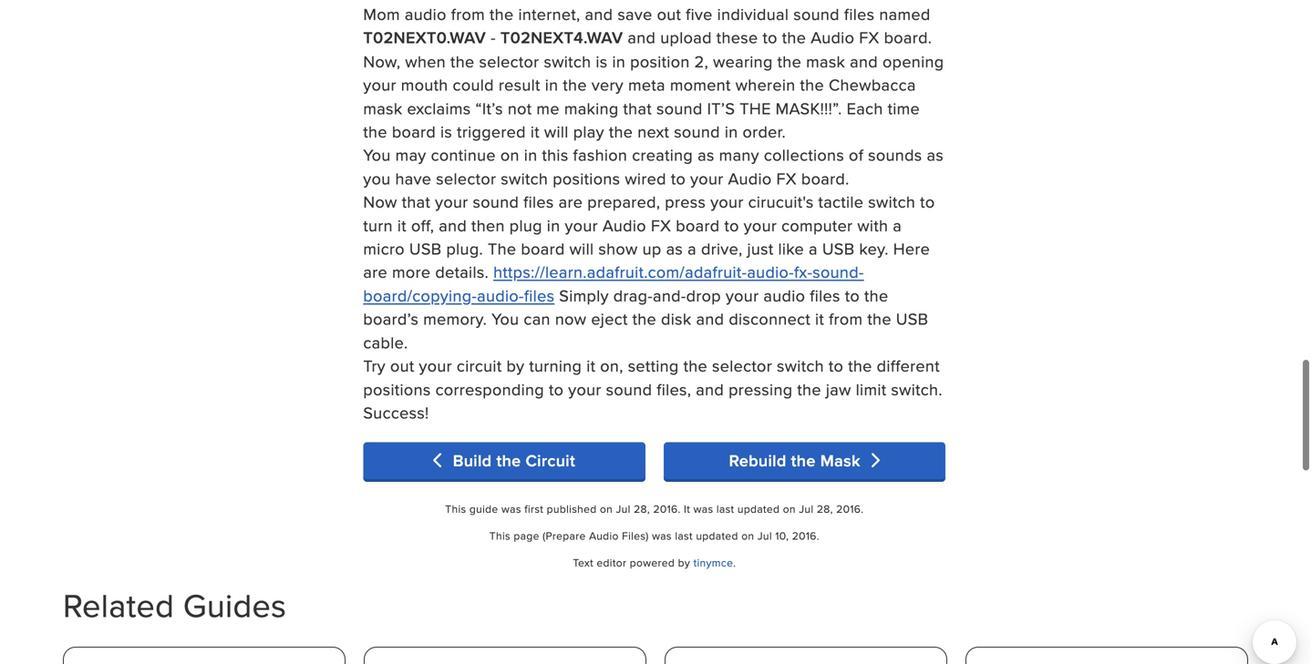 Task type: vqa. For each thing, say whether or not it's contained in the screenshot.
Rebuild the Mask
yes



Task type: describe. For each thing, give the bounding box(es) containing it.
turning
[[529, 354, 582, 378]]

on right the published
[[600, 502, 613, 517]]

0 horizontal spatial audio-
[[477, 284, 524, 307]]

play
[[573, 120, 605, 143]]

sound inside simply drag-and-drop your audio files to the board's memory. you can now eject the disk and disconnect it from the usb cable. try out your circuit by turning it on, setting the selector switch to the different positions corresponding to your sound files, and pressing the jaw limit switch. success!
[[606, 378, 652, 401]]

to down turning
[[549, 378, 564, 401]]

wherein
[[736, 73, 796, 96]]

you inside simply drag-and-drop your audio files to the board's memory. you can now eject the disk and disconnect it from the usb cable. try out your circuit by turning it on, setting the selector switch to the different positions corresponding to your sound files, and pressing the jaw limit switch. success!
[[492, 308, 519, 331]]

just
[[747, 237, 774, 260]]

the up the mask!!!".
[[800, 73, 825, 96]]

text editor powered by tinymce .
[[573, 556, 736, 571]]

your up just
[[744, 214, 777, 237]]

files inside simply drag-and-drop your audio files to the board's memory. you can now eject the disk and disconnect it from the usb cable. try out your circuit by turning it on, setting the selector switch to the different positions corresponding to your sound files, and pressing the jaw limit switch. success!
[[810, 284, 841, 307]]

this for this guide was first published on jul 28, 2016. it was last updated on jul 28, 2016.
[[445, 502, 467, 517]]

five
[[686, 2, 713, 25]]

up
[[643, 237, 662, 260]]

files,
[[657, 378, 692, 401]]

micro
[[363, 237, 405, 260]]

0 vertical spatial is
[[596, 50, 608, 73]]

then,
[[363, 0, 406, 2]]

internet,
[[519, 2, 581, 25]]

eject
[[591, 308, 628, 331]]

switch down this
[[501, 167, 548, 190]]

the up individual
[[745, 0, 769, 2]]

and up each
[[850, 50, 878, 73]]

0 vertical spatial that
[[623, 96, 652, 120]]

0 vertical spatial board
[[392, 120, 436, 143]]

sound-
[[813, 261, 864, 284]]

tactile
[[819, 190, 864, 214]]

the
[[740, 96, 771, 120]]

chevron left image
[[433, 453, 449, 469]]

turn
[[363, 214, 393, 237]]

1 vertical spatial by
[[678, 556, 691, 571]]

2 horizontal spatial 2016.
[[837, 502, 864, 517]]

know,
[[638, 0, 682, 2]]

in up many
[[725, 120, 738, 143]]

the up files,
[[684, 354, 708, 378]]

to up drive,
[[725, 214, 740, 237]]

wearing
[[713, 50, 773, 73]]

drop
[[687, 284, 722, 307]]

tinymce
[[694, 556, 733, 571]]

0 horizontal spatial 2016.
[[654, 502, 681, 517]]

collections
[[764, 143, 845, 167]]

pressing
[[729, 378, 793, 401]]

show
[[599, 237, 638, 260]]

sound inside then, you could go on to, oh, i don't know, sample the chewbacca mask mom audio from the internet, and save out five individual sound files named t02next0.wav - t02next4.wav
[[794, 2, 840, 25]]

this guide was first published on jul 28, 2016. it was last updated on jul 28, 2016.
[[445, 502, 864, 517]]

0 vertical spatial last
[[717, 502, 735, 517]]

the up wherein at right top
[[778, 50, 802, 73]]

page
[[514, 529, 540, 544]]

this for this page (prepare audio files) was last updated on jul 10, 2016.
[[490, 529, 511, 544]]

and-
[[653, 284, 687, 307]]

disk
[[661, 308, 692, 331]]

the right rebuild
[[791, 449, 816, 473]]

0 horizontal spatial will
[[544, 120, 569, 143]]

mom
[[363, 2, 400, 25]]

individual
[[718, 2, 789, 25]]

from inside then, you could go on to, oh, i don't know, sample the chewbacca mask mom audio from the internet, and save out five individual sound files named t02next0.wav - t02next4.wav
[[451, 2, 485, 25]]

the down individual
[[782, 26, 807, 49]]

triggered
[[457, 120, 526, 143]]

mask inside rebuild the mask link
[[821, 449, 861, 473]]

the right build
[[497, 449, 521, 473]]

1 horizontal spatial was
[[652, 529, 672, 544]]

time
[[888, 96, 920, 120]]

rebuild
[[729, 449, 787, 473]]

prepared,
[[588, 190, 661, 214]]

this
[[542, 143, 569, 167]]

in up me
[[545, 73, 559, 96]]

your right press
[[711, 190, 744, 214]]

out inside then, you could go on to, oh, i don't know, sample the chewbacca mask mom audio from the internet, and save out five individual sound files named t02next0.wav - t02next4.wav
[[657, 2, 682, 25]]

me
[[537, 96, 560, 120]]

your down prepared, at the top
[[565, 214, 598, 237]]

computer
[[782, 214, 853, 237]]

2 vertical spatial board
[[521, 237, 565, 260]]

cirucuit's
[[749, 190, 814, 214]]

chewbacca inside then, you could go on to, oh, i don't know, sample the chewbacca mask mom audio from the internet, and save out five individual sound files named t02next0.wav - t02next4.wav
[[774, 0, 861, 2]]

it down me
[[531, 120, 540, 143]]

to up jaw
[[829, 354, 844, 378]]

your left circuit
[[419, 354, 452, 378]]

build
[[453, 449, 492, 473]]

1 vertical spatial fx
[[777, 167, 797, 190]]

rebuild the mask link
[[664, 443, 946, 480]]

the
[[488, 237, 517, 260]]

guides
[[183, 582, 287, 629]]

positions inside and upload these to the audio fx board. now, when the selector switch is in position 2, wearing the mask and opening your mouth could result in the very meta moment wherein the chewbacca mask exclaims "it's not me making that sound it's the mask!!!". each time the board is triggered it will play the next sound in order. you may continue on in this fashion creating as many collections of sounds as you have selector switch positions wired to your audio fx board. now that your sound files are prepared, press your cirucuit's tactile switch to turn it off, and then plug in your audio fx board to your computer with a micro usb plug. the board will show up as a drive, just like a usb key. here are more details.
[[553, 167, 621, 190]]

files)
[[622, 529, 649, 544]]

0 horizontal spatial usb
[[409, 237, 442, 260]]

fashion
[[573, 143, 628, 167]]

1 vertical spatial selector
[[436, 167, 496, 190]]

2 vertical spatial fx
[[651, 214, 672, 237]]

0 vertical spatial are
[[559, 190, 583, 214]]

1 vertical spatial board.
[[802, 167, 850, 190]]

0 horizontal spatial as
[[666, 237, 683, 260]]

text
[[573, 556, 594, 571]]

https://learn.adafruit.com/adafruit-audio-fx-sound- board/copying-audio-files link
[[363, 261, 864, 307]]

on,
[[600, 354, 624, 378]]

page content region
[[363, 0, 946, 583]]

upload
[[661, 26, 712, 49]]

https://learn.adafruit.com/adafruit-audio-fx-sound- board/copying-audio-files
[[363, 261, 864, 307]]

and right files,
[[696, 378, 724, 401]]

to up press
[[671, 167, 686, 190]]

it
[[684, 502, 691, 517]]

1 vertical spatial are
[[363, 261, 388, 284]]

now
[[363, 190, 397, 214]]

audio up the mask!!!".
[[811, 26, 855, 49]]

switch down t02next4.wav
[[544, 50, 591, 73]]

very
[[592, 73, 624, 96]]

2 horizontal spatial board
[[676, 214, 720, 237]]

save
[[618, 2, 653, 25]]

to down sound-
[[845, 284, 860, 307]]

mask!!!".
[[776, 96, 842, 120]]

with
[[858, 214, 889, 237]]

1 vertical spatial will
[[570, 237, 594, 260]]

t02next4.wav
[[501, 26, 623, 49]]

plug.
[[446, 237, 483, 260]]

1 horizontal spatial audio-
[[747, 261, 794, 284]]

and down save at the top left
[[628, 26, 656, 49]]

different
[[877, 354, 940, 378]]

https://learn.adafruit.com/adafruit-
[[494, 261, 747, 284]]

to up "here"
[[921, 190, 935, 214]]

here
[[894, 237, 931, 260]]

in up very
[[613, 50, 626, 73]]

may
[[396, 143, 427, 167]]

0 horizontal spatial was
[[502, 502, 522, 517]]

related guides
[[63, 582, 287, 629]]

chevron right image
[[865, 453, 881, 469]]

like
[[779, 237, 805, 260]]

your down now, on the left of page
[[363, 73, 397, 96]]

chewbacca inside and upload these to the audio fx board. now, when the selector switch is in position 2, wearing the mask and opening your mouth could result in the very meta moment wherein the chewbacca mask exclaims "it's not me making that sound it's the mask!!!". each time the board is triggered it will play the next sound in order. you may continue on in this fashion creating as many collections of sounds as you have selector switch positions wired to your audio fx board. now that your sound files are prepared, press your cirucuit's tactile switch to turn it off, and then plug in your audio fx board to your computer with a micro usb plug. the board will show up as a drive, just like a usb key. here are more details.
[[829, 73, 917, 96]]

of
[[849, 143, 864, 167]]

1 horizontal spatial 2016.
[[792, 529, 820, 544]]

sound down moment
[[657, 96, 703, 120]]

the down key.
[[865, 284, 889, 307]]

you inside and upload these to the audio fx board. now, when the selector switch is in position 2, wearing the mask and opening your mouth could result in the very meta moment wherein the chewbacca mask exclaims "it's not me making that sound it's the mask!!!". each time the board is triggered it will play the next sound in order. you may continue on in this fashion creating as many collections of sounds as you have selector switch positions wired to your audio fx board. now that your sound files are prepared, press your cirucuit's tactile switch to turn it off, and then plug in your audio fx board to your computer with a micro usb plug. the board will show up as a drive, just like a usb key. here are more details.
[[363, 143, 391, 167]]

i
[[587, 0, 591, 2]]

in right plug
[[547, 214, 561, 237]]

success!
[[363, 401, 429, 425]]

the up the fashion on the top of page
[[609, 120, 633, 143]]

switch up with
[[869, 190, 916, 214]]

0 vertical spatial fx
[[859, 26, 880, 49]]

go
[[488, 0, 507, 2]]

editor
[[597, 556, 627, 571]]

the up making at the left top of page
[[563, 73, 587, 96]]

-
[[491, 26, 496, 49]]

rebuild the mask
[[729, 449, 865, 473]]

related
[[63, 582, 174, 629]]

oh,
[[559, 0, 582, 2]]

audio down many
[[728, 167, 772, 190]]

sound down the it's
[[674, 120, 720, 143]]

position
[[630, 50, 690, 73]]

2 horizontal spatial a
[[893, 214, 902, 237]]

the down drag-
[[633, 308, 657, 331]]

0 horizontal spatial last
[[675, 529, 693, 544]]

files inside the 'https://learn.adafruit.com/adafruit-audio-fx-sound- board/copying-audio-files'
[[524, 284, 555, 307]]

now
[[555, 308, 587, 331]]

from inside simply drag-and-drop your audio files to the board's memory. you can now eject the disk and disconnect it from the usb cable. try out your circuit by turning it on, setting the selector switch to the different positions corresponding to your sound files, and pressing the jaw limit switch. success!
[[829, 308, 863, 331]]

to,
[[536, 0, 555, 2]]



Task type: locate. For each thing, give the bounding box(es) containing it.
on inside and upload these to the audio fx board. now, when the selector switch is in position 2, wearing the mask and opening your mouth could result in the very meta moment wherein the chewbacca mask exclaims "it's not me making that sound it's the mask!!!". each time the board is triggered it will play the next sound in order. you may continue on in this fashion creating as many collections of sounds as you have selector switch positions wired to your audio fx board. now that your sound files are prepared, press your cirucuit's tactile switch to turn it off, and then plug in your audio fx board to your computer with a micro usb plug. the board will show up as a drive, just like a usb key. here are more details.
[[501, 143, 520, 167]]

could inside and upload these to the audio fx board. now, when the selector switch is in position 2, wearing the mask and opening your mouth could result in the very meta moment wherein the chewbacca mask exclaims "it's not me making that sound it's the mask!!!". each time the board is triggered it will play the next sound in order. you may continue on in this fashion creating as many collections of sounds as you have selector switch positions wired to your audio fx board. now that your sound files are prepared, press your cirucuit's tactile switch to turn it off, and then plug in your audio fx board to your computer with a micro usb plug. the board will show up as a drive, just like a usb key. here are more details.
[[453, 73, 494, 96]]

1 horizontal spatial will
[[570, 237, 594, 260]]

mask inside then, you could go on to, oh, i don't know, sample the chewbacca mask mom audio from the internet, and save out five individual sound files named t02next0.wav - t02next4.wav
[[865, 0, 905, 2]]

1 horizontal spatial a
[[809, 237, 818, 260]]

drag-
[[614, 284, 653, 307]]

mask
[[865, 0, 905, 2], [821, 449, 861, 473]]

updated up the tinymce link
[[696, 529, 739, 544]]

2,
[[695, 50, 709, 73]]

1 vertical spatial mask
[[363, 96, 403, 120]]

could left go
[[442, 0, 483, 2]]

from down sound-
[[829, 308, 863, 331]]

positions down the fashion on the top of page
[[553, 167, 621, 190]]

the left jaw
[[798, 378, 822, 401]]

1 horizontal spatial board.
[[884, 26, 932, 49]]

chewbacca up individual
[[774, 0, 861, 2]]

audio
[[405, 2, 447, 25], [764, 284, 806, 307]]

tinymce link
[[694, 556, 733, 571]]

moment
[[670, 73, 731, 96]]

on down triggered
[[501, 143, 520, 167]]

named
[[880, 2, 931, 25]]

simply drag-and-drop your audio files to the board's memory. you can now eject the disk and disconnect it from the usb cable. try out your circuit by turning it on, setting the selector switch to the different positions corresponding to your sound files, and pressing the jaw limit switch. success!
[[363, 284, 943, 425]]

switch
[[544, 50, 591, 73], [501, 167, 548, 190], [869, 190, 916, 214], [777, 354, 825, 378]]

1 vertical spatial could
[[453, 73, 494, 96]]

1 horizontal spatial mask
[[806, 50, 846, 73]]

0 vertical spatial could
[[442, 0, 483, 2]]

last
[[717, 502, 735, 517], [675, 529, 693, 544]]

could up "it's
[[453, 73, 494, 96]]

on left to,
[[512, 0, 531, 2]]

positions inside simply drag-and-drop your audio files to the board's memory. you can now eject the disk and disconnect it from the usb cable. try out your circuit by turning it on, setting the selector switch to the different positions corresponding to your sound files, and pressing the jaw limit switch. success!
[[363, 378, 431, 401]]

board/copying-
[[363, 284, 477, 307]]

1 horizontal spatial jul
[[758, 529, 773, 544]]

circuit
[[526, 449, 576, 473]]

0 horizontal spatial a
[[688, 237, 697, 260]]

sounds
[[869, 143, 923, 167]]

jul down rebuild the mask link
[[799, 502, 814, 517]]

usb
[[409, 237, 442, 260], [823, 237, 855, 260], [896, 308, 929, 331]]

a left drive,
[[688, 237, 697, 260]]

updated up the 10,
[[738, 502, 780, 517]]

1 horizontal spatial by
[[678, 556, 691, 571]]

0 horizontal spatial you
[[363, 143, 391, 167]]

fx down 'named'
[[859, 26, 880, 49]]

1 horizontal spatial 28,
[[817, 502, 834, 517]]

0 vertical spatial out
[[657, 2, 682, 25]]

files up can
[[524, 284, 555, 307]]

board. up the tactile
[[802, 167, 850, 190]]

disconnect
[[729, 308, 811, 331]]

2 vertical spatial selector
[[712, 354, 773, 378]]

0 vertical spatial from
[[451, 2, 485, 25]]

audio inside simply drag-and-drop your audio files to the board's memory. you can now eject the disk and disconnect it from the usb cable. try out your circuit by turning it on, setting the selector switch to the different positions corresponding to your sound files, and pressing the jaw limit switch. success!
[[764, 284, 806, 307]]

that down have
[[402, 190, 431, 214]]

1 horizontal spatial usb
[[823, 237, 855, 260]]

exclaims
[[407, 96, 471, 120]]

many
[[719, 143, 760, 167]]

in left this
[[524, 143, 538, 167]]

as left many
[[698, 143, 715, 167]]

and
[[585, 2, 613, 25], [628, 26, 656, 49], [850, 50, 878, 73], [439, 214, 467, 237], [696, 308, 725, 331], [696, 378, 724, 401]]

drive,
[[701, 237, 743, 260]]

1 vertical spatial mask
[[821, 449, 861, 473]]

0 vertical spatial mask
[[806, 50, 846, 73]]

0 vertical spatial board.
[[884, 26, 932, 49]]

1 vertical spatial you
[[492, 308, 519, 331]]

2 horizontal spatial usb
[[896, 308, 929, 331]]

1 horizontal spatial board
[[521, 237, 565, 260]]

when
[[405, 50, 446, 73]]

the down go
[[490, 2, 514, 25]]

your down the on,
[[569, 378, 602, 401]]

first
[[525, 502, 544, 517]]

usb up sound-
[[823, 237, 855, 260]]

0 vertical spatial updated
[[738, 502, 780, 517]]

and down i
[[585, 2, 613, 25]]

audio inside then, you could go on to, oh, i don't know, sample the chewbacca mask mom audio from the internet, and save out five individual sound files named t02next0.wav - t02next4.wav
[[405, 2, 447, 25]]

1 horizontal spatial you
[[492, 308, 519, 331]]

1 horizontal spatial last
[[717, 502, 735, 517]]

then, you could go on to, oh, i don't know, sample the chewbacca mask mom audio from the internet, and save out five individual sound files named t02next0.wav - t02next4.wav
[[363, 0, 931, 49]]

the up limit
[[849, 354, 873, 378]]

and upload these to the audio fx board. now, when the selector switch is in position 2, wearing the mask and opening your mouth could result in the very meta moment wherein the chewbacca mask exclaims "it's not me making that sound it's the mask!!!". each time the board is triggered it will play the next sound in order. you may continue on in this fashion creating as many collections of sounds as you have selector switch positions wired to your audio fx board. now that your sound files are prepared, press your cirucuit's tactile switch to turn it off, and then plug in your audio fx board to your computer with a micro usb plug. the board will show up as a drive, just like a usb key. here are more details.
[[363, 26, 945, 284]]

1 horizontal spatial audio
[[764, 284, 806, 307]]

and down drop
[[696, 308, 725, 331]]

1 vertical spatial chewbacca
[[829, 73, 917, 96]]

0 horizontal spatial board
[[392, 120, 436, 143]]

mask left chevron right image
[[821, 449, 861, 473]]

28,
[[634, 502, 650, 517], [817, 502, 834, 517]]

usb up different
[[896, 308, 929, 331]]

your up press
[[691, 167, 724, 190]]

files down sound-
[[810, 284, 841, 307]]

was right the it
[[694, 502, 714, 517]]

chewbacca up each
[[829, 73, 917, 96]]

cable.
[[363, 331, 408, 354]]

guide
[[470, 502, 499, 517]]

on up the 10,
[[783, 502, 796, 517]]

switch up pressing
[[777, 354, 825, 378]]

1 vertical spatial board
[[676, 214, 720, 237]]

from
[[451, 2, 485, 25], [829, 308, 863, 331]]

2 horizontal spatial was
[[694, 502, 714, 517]]

mask
[[806, 50, 846, 73], [363, 96, 403, 120]]

meta
[[628, 73, 666, 96]]

that down meta
[[623, 96, 652, 120]]

creating
[[632, 143, 693, 167]]

0 vertical spatial positions
[[553, 167, 621, 190]]

sound
[[794, 2, 840, 25], [657, 96, 703, 120], [674, 120, 720, 143], [473, 190, 519, 214], [606, 378, 652, 401]]

2 horizontal spatial as
[[927, 143, 944, 167]]

you left may
[[363, 143, 391, 167]]

audio
[[811, 26, 855, 49], [728, 167, 772, 190], [603, 214, 647, 237], [589, 529, 619, 544]]

audio up disconnect
[[764, 284, 806, 307]]

fx-
[[794, 261, 813, 284]]

1 vertical spatial last
[[675, 529, 693, 544]]

0 horizontal spatial audio
[[405, 2, 447, 25]]

1 horizontal spatial you
[[410, 0, 438, 2]]

jul up 'files)'
[[616, 502, 631, 517]]

it right disconnect
[[816, 308, 825, 331]]

could
[[442, 0, 483, 2], [453, 73, 494, 96]]

was
[[502, 502, 522, 517], [694, 502, 714, 517], [652, 529, 672, 544]]

1 horizontal spatial out
[[657, 2, 682, 25]]

in
[[613, 50, 626, 73], [545, 73, 559, 96], [725, 120, 738, 143], [524, 143, 538, 167], [547, 214, 561, 237]]

files inside then, you could go on to, oh, i don't know, sample the chewbacca mask mom audio from the internet, and save out five individual sound files named t02next0.wav - t02next4.wav
[[845, 2, 875, 25]]

1 horizontal spatial positions
[[553, 167, 621, 190]]

0 horizontal spatial out
[[390, 354, 415, 378]]

this
[[445, 502, 467, 517], [490, 529, 511, 544]]

selector down the continue at the left top
[[436, 167, 496, 190]]

0 vertical spatial chewbacca
[[774, 0, 861, 2]]

28, up 'files)'
[[634, 502, 650, 517]]

will
[[544, 120, 569, 143], [570, 237, 594, 260]]

a right like in the right of the page
[[809, 237, 818, 260]]

positions up success!
[[363, 378, 431, 401]]

1 vertical spatial updated
[[696, 529, 739, 544]]

0 horizontal spatial fx
[[651, 214, 672, 237]]

0 vertical spatial by
[[507, 354, 525, 378]]

sound down the on,
[[606, 378, 652, 401]]

the up now
[[363, 120, 388, 143]]

0 horizontal spatial you
[[363, 167, 391, 190]]

by inside simply drag-and-drop your audio files to the board's memory. you can now eject the disk and disconnect it from the usb cable. try out your circuit by turning it on, setting the selector switch to the different positions corresponding to your sound files, and pressing the jaw limit switch. success!
[[507, 354, 525, 378]]

result
[[499, 73, 541, 96]]

0 horizontal spatial from
[[451, 2, 485, 25]]

1 vertical spatial that
[[402, 190, 431, 214]]

audio- up can
[[477, 284, 524, 307]]

it left off,
[[398, 214, 407, 237]]

making
[[564, 96, 619, 120]]

each
[[847, 96, 884, 120]]

are
[[559, 190, 583, 214], [363, 261, 388, 284]]

1 horizontal spatial is
[[596, 50, 608, 73]]

you up t02next0.wav
[[410, 0, 438, 2]]

0 vertical spatial you
[[363, 143, 391, 167]]

1 28, from the left
[[634, 502, 650, 517]]

it left the on,
[[587, 354, 596, 378]]

you inside then, you could go on to, oh, i don't know, sample the chewbacca mask mom audio from the internet, and save out five individual sound files named t02next0.wav - t02next4.wav
[[410, 0, 438, 2]]

sound up the then
[[473, 190, 519, 214]]

audio up editor
[[589, 529, 619, 544]]

0 vertical spatial this
[[445, 502, 467, 517]]

board. down 'named'
[[884, 26, 932, 49]]

1 vertical spatial is
[[441, 120, 453, 143]]

out right try
[[390, 354, 415, 378]]

this left guide at the left bottom of the page
[[445, 502, 467, 517]]

the right the when
[[451, 50, 475, 73]]

these
[[717, 26, 758, 49]]

.
[[733, 556, 736, 571]]

board.
[[884, 26, 932, 49], [802, 167, 850, 190]]

by
[[507, 354, 525, 378], [678, 556, 691, 571]]

1 vertical spatial positions
[[363, 378, 431, 401]]

simply
[[559, 284, 609, 307]]

build the circuit
[[449, 449, 576, 473]]

28, down rebuild the mask link
[[817, 502, 834, 517]]

it's
[[707, 96, 735, 120]]

1 vertical spatial from
[[829, 308, 863, 331]]

0 horizontal spatial mask
[[821, 449, 861, 473]]

t02next0.wav
[[363, 26, 486, 49]]

switch.
[[892, 378, 943, 401]]

and inside then, you could go on to, oh, i don't know, sample the chewbacca mask mom audio from the internet, and save out five individual sound files named t02next0.wav - t02next4.wav
[[585, 2, 613, 25]]

0 vertical spatial selector
[[479, 50, 540, 73]]

on inside then, you could go on to, oh, i don't know, sample the chewbacca mask mom audio from the internet, and save out five individual sound files named t02next0.wav - t02next4.wav
[[512, 0, 531, 2]]

updated
[[738, 502, 780, 517], [696, 529, 739, 544]]

switch inside simply drag-and-drop your audio files to the board's memory. you can now eject the disk and disconnect it from the usb cable. try out your circuit by turning it on, setting the selector switch to the different positions corresponding to your sound files, and pressing the jaw limit switch. success!
[[777, 354, 825, 378]]

1 horizontal spatial are
[[559, 190, 583, 214]]

details.
[[435, 261, 489, 284]]

fx up cirucuit's
[[777, 167, 797, 190]]

files up plug
[[524, 190, 554, 214]]

corresponding
[[436, 378, 545, 401]]

fx up up on the top of the page
[[651, 214, 672, 237]]

0 horizontal spatial by
[[507, 354, 525, 378]]

0 horizontal spatial is
[[441, 120, 453, 143]]

2016. down rebuild the mask link
[[837, 502, 864, 517]]

next
[[638, 120, 670, 143]]

"it's
[[476, 96, 503, 120]]

as
[[698, 143, 715, 167], [927, 143, 944, 167], [666, 237, 683, 260]]

1 vertical spatial audio
[[764, 284, 806, 307]]

your down the continue at the left top
[[435, 190, 468, 214]]

jul left the 10,
[[758, 529, 773, 544]]

on left the 10,
[[742, 529, 755, 544]]

not
[[508, 96, 532, 120]]

0 horizontal spatial 28,
[[634, 502, 650, 517]]

0 vertical spatial you
[[410, 0, 438, 2]]

selector inside simply drag-and-drop your audio files to the board's memory. you can now eject the disk and disconnect it from the usb cable. try out your circuit by turning it on, setting the selector switch to the different positions corresponding to your sound files, and pressing the jaw limit switch. success!
[[712, 354, 773, 378]]

board down press
[[676, 214, 720, 237]]

fx
[[859, 26, 880, 49], [777, 167, 797, 190], [651, 214, 672, 237]]

0 horizontal spatial positions
[[363, 378, 431, 401]]

try
[[363, 354, 386, 378]]

out inside simply drag-and-drop your audio files to the board's memory. you can now eject the disk and disconnect it from the usb cable. try out your circuit by turning it on, setting the selector switch to the different positions corresponding to your sound files, and pressing the jaw limit switch. success!
[[390, 354, 415, 378]]

1 vertical spatial this
[[490, 529, 511, 544]]

0 vertical spatial will
[[544, 120, 569, 143]]

out
[[657, 2, 682, 25], [390, 354, 415, 378]]

audio down prepared, at the top
[[603, 214, 647, 237]]

off,
[[411, 214, 434, 237]]

1 horizontal spatial as
[[698, 143, 715, 167]]

your up disconnect
[[726, 284, 759, 307]]

last down the it
[[675, 529, 693, 544]]

1 vertical spatial out
[[390, 354, 415, 378]]

then
[[472, 214, 505, 237]]

0 vertical spatial mask
[[865, 0, 905, 2]]

0 horizontal spatial that
[[402, 190, 431, 214]]

to down individual
[[763, 26, 778, 49]]

usb inside simply drag-and-drop your audio files to the board's memory. you can now eject the disk and disconnect it from the usb cable. try out your circuit by turning it on, setting the selector switch to the different positions corresponding to your sound files, and pressing the jaw limit switch. success!
[[896, 308, 929, 331]]

you inside and upload these to the audio fx board. now, when the selector switch is in position 2, wearing the mask and opening your mouth could result in the very meta moment wherein the chewbacca mask exclaims "it's not me making that sound it's the mask!!!". each time the board is triggered it will play the next sound in order. you may continue on in this fashion creating as many collections of sounds as you have selector switch positions wired to your audio fx board. now that your sound files are prepared, press your cirucuit's tactile switch to turn it off, and then plug in your audio fx board to your computer with a micro usb plug. the board will show up as a drive, just like a usb key. here are more details.
[[363, 167, 391, 190]]

powered
[[630, 556, 675, 571]]

setting
[[628, 354, 679, 378]]

is
[[596, 50, 608, 73], [441, 120, 453, 143]]

plug
[[510, 214, 543, 237]]

is up very
[[596, 50, 608, 73]]

0 vertical spatial audio
[[405, 2, 447, 25]]

build the circuit link
[[363, 443, 646, 480]]

can
[[524, 308, 551, 331]]

selector up the "result"
[[479, 50, 540, 73]]

1 vertical spatial you
[[363, 167, 391, 190]]

0 horizontal spatial board.
[[802, 167, 850, 190]]

have
[[395, 167, 432, 190]]

by left tinymce at right
[[678, 556, 691, 571]]

1 horizontal spatial from
[[829, 308, 863, 331]]

opening
[[883, 50, 945, 73]]

0 horizontal spatial this
[[445, 502, 467, 517]]

2 horizontal spatial jul
[[799, 502, 814, 517]]

continue
[[431, 143, 496, 167]]

1 horizontal spatial fx
[[777, 167, 797, 190]]

and up plug.
[[439, 214, 467, 237]]

0 horizontal spatial jul
[[616, 502, 631, 517]]

a right with
[[893, 214, 902, 237]]

1 horizontal spatial that
[[623, 96, 652, 120]]

board down plug
[[521, 237, 565, 260]]

memory.
[[424, 308, 487, 331]]

by up corresponding at left bottom
[[507, 354, 525, 378]]

don't
[[596, 0, 634, 2]]

2 horizontal spatial fx
[[859, 26, 880, 49]]

the up different
[[868, 308, 892, 331]]

2 28, from the left
[[817, 502, 834, 517]]

could inside then, you could go on to, oh, i don't know, sample the chewbacca mask mom audio from the internet, and save out five individual sound files named t02next0.wav - t02next4.wav
[[442, 0, 483, 2]]

files inside and upload these to the audio fx board. now, when the selector switch is in position 2, wearing the mask and opening your mouth could result in the very meta moment wherein the chewbacca mask exclaims "it's not me making that sound it's the mask!!!". each time the board is triggered it will play the next sound in order. you may continue on in this fashion creating as many collections of sounds as you have selector switch positions wired to your audio fx board. now that your sound files are prepared, press your cirucuit's tactile switch to turn it off, and then plug in your audio fx board to your computer with a micro usb plug. the board will show up as a drive, just like a usb key. here are more details.
[[524, 190, 554, 214]]

mouth
[[401, 73, 448, 96]]

are down micro
[[363, 261, 388, 284]]

mask down now, on the left of page
[[363, 96, 403, 120]]

0 horizontal spatial mask
[[363, 96, 403, 120]]

was right 'files)'
[[652, 529, 672, 544]]

as right up on the top of the page
[[666, 237, 683, 260]]



